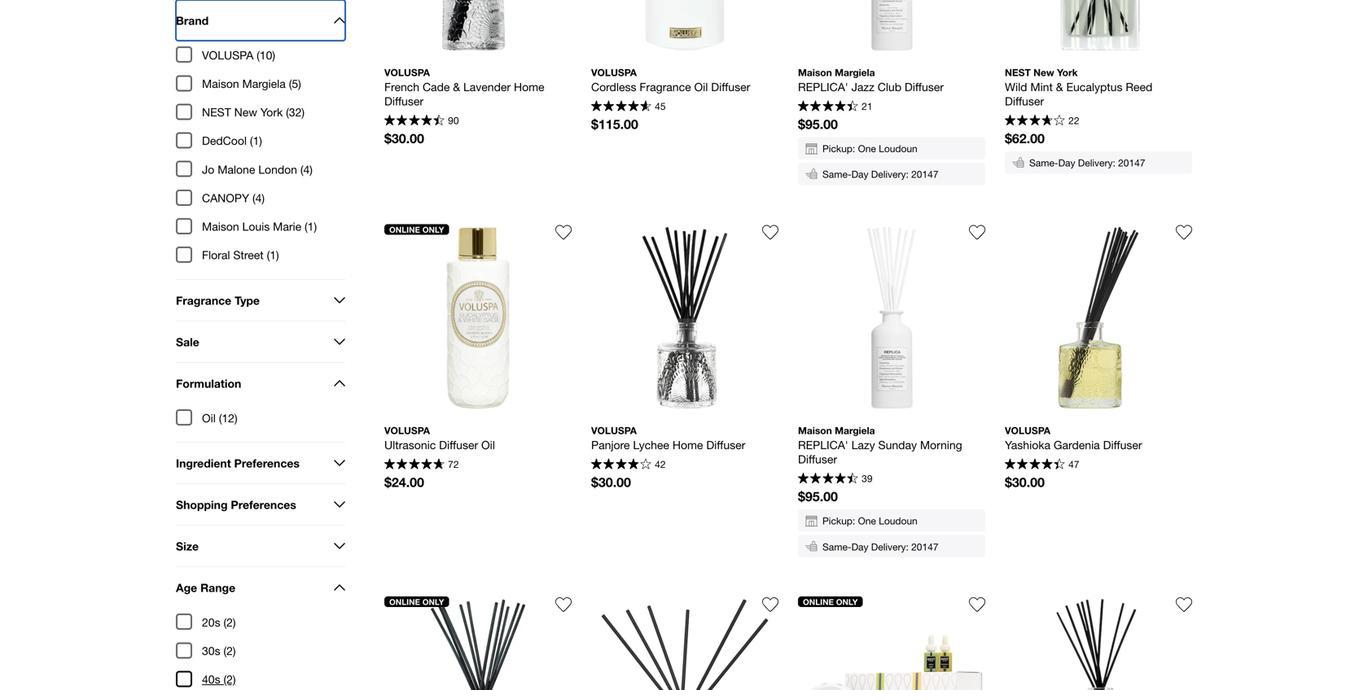 Task type: describe. For each thing, give the bounding box(es) containing it.
$30.00 for panjore lychee home diffuser
[[591, 475, 631, 490]]

4.5 stars element for ultrasonic diffuser oil
[[384, 459, 445, 472]]

sale
[[176, 335, 199, 349]]

maison margiela - replica' jazz club diffuser image
[[798, 0, 986, 53]]

(2) for 40s (2)
[[224, 673, 236, 687]]

floral street (1)
[[202, 249, 279, 262]]

size
[[176, 540, 199, 553]]

maison for maison margiela replica' jazz club diffuser
[[798, 67, 832, 78]]

maison margiela replica' lazy sunday morning diffuser
[[798, 425, 966, 466]]

age range
[[176, 581, 236, 595]]

louis
[[242, 220, 270, 233]]

shopping preferences button
[[176, 485, 345, 525]]

4 stars element
[[591, 459, 651, 472]]

voluspa for ultrasonic
[[384, 425, 430, 437]]

love voluspa - ultrasonic diffuser oil image
[[556, 224, 572, 241]]

lychee
[[633, 439, 670, 452]]

formulation
[[176, 377, 241, 390]]

sunday
[[879, 439, 917, 452]]

voluspa panjore lychee home diffuser
[[591, 425, 746, 452]]

$24.00
[[384, 475, 424, 490]]

20s (2)
[[202, 616, 236, 630]]

jo
[[202, 163, 214, 176]]

same-day delivery: 20147 for replica' jazz club diffuser
[[823, 169, 939, 180]]

lazy
[[852, 439, 875, 452]]

one for replica' lazy sunday morning diffuser
[[858, 516, 876, 527]]

30s (2)
[[202, 645, 236, 658]]

(10)
[[257, 48, 275, 62]]

diffuser inside voluspa cordless fragrance oil diffuser
[[711, 80, 750, 94]]

& inside "voluspa french cade & lavender home diffuser"
[[453, 80, 460, 94]]

love nest new york - pura smart home fragrance diffuser set image
[[969, 597, 986, 614]]

22 reviews element
[[1069, 115, 1080, 126]]

40s
[[202, 673, 220, 687]]

love jo malone london - peony & blush suede diffuser image
[[762, 597, 779, 614]]

love voluspa - forbidden fig home diffuser image
[[556, 597, 572, 614]]

maison margiela replica' jazz club diffuser
[[798, 67, 944, 94]]

maison louis marie (1)
[[202, 220, 317, 233]]

2 vertical spatial (1)
[[267, 249, 279, 262]]

1 horizontal spatial (4)
[[300, 163, 313, 176]]

21
[[862, 101, 873, 112]]

formulation button
[[176, 363, 345, 404]]

same-day delivery: 20147 for replica' lazy sunday morning diffuser
[[823, 542, 939, 553]]

ultrasonic
[[384, 439, 436, 452]]

4.5 stars element for yashioka gardenia diffuser
[[1005, 459, 1065, 472]]

0 vertical spatial same-day delivery: 20147
[[1030, 157, 1146, 169]]

online for 1st online only link from the left
[[389, 598, 420, 607]]

love voluspa - yashioka gardenia diffuser image
[[1176, 224, 1193, 241]]

$62.00
[[1005, 131, 1045, 146]]

only for second online only link from the left
[[836, 598, 858, 607]]

loudoun for replica' lazy sunday morning diffuser
[[879, 516, 918, 527]]

new for wild
[[1034, 67, 1055, 78]]

nest for nest new york wild mint & eucalyptus reed diffuser
[[1005, 67, 1031, 78]]

type
[[235, 294, 260, 307]]

maison for maison louis marie (1)
[[202, 220, 239, 233]]

jo malone london - peony & blush suede diffuser image
[[591, 597, 779, 691]]

1 vertical spatial (1)
[[305, 220, 317, 233]]

brand
[[176, 14, 209, 27]]

voluspa for panjore
[[591, 425, 637, 437]]

age
[[176, 581, 197, 595]]

20s
[[202, 616, 220, 630]]

fragrance type
[[176, 294, 260, 307]]

voluspa for yashioka
[[1005, 425, 1051, 437]]

diffuser inside voluspa ultrasonic diffuser oil
[[439, 439, 478, 452]]

pickup: for replica' lazy sunday morning diffuser
[[823, 516, 856, 527]]

loudoun for replica' jazz club diffuser
[[879, 143, 918, 154]]

replica' for jazz
[[798, 80, 849, 94]]

online only for second online only link from the left
[[803, 598, 858, 607]]

22
[[1069, 115, 1080, 126]]

nest new york - pura smart home fragrance diffuser set image
[[798, 597, 986, 691]]

jazz
[[852, 80, 875, 94]]

voluspa ultrasonic diffuser oil
[[384, 425, 495, 452]]

maison for maison margiela replica' lazy sunday morning diffuser
[[798, 425, 832, 437]]

20147 for replica' jazz club diffuser
[[912, 169, 939, 180]]

voluspa cordless fragrance oil diffuser
[[591, 67, 750, 94]]

diffuser inside maison margiela replica' lazy sunday morning diffuser
[[798, 453, 837, 466]]

cordless
[[591, 80, 637, 94]]

floral
[[202, 249, 230, 262]]

marie
[[273, 220, 302, 233]]

maison margiela - replica' lazy sunday morning diffuser image
[[798, 224, 986, 412]]

1 vertical spatial oil
[[202, 412, 216, 425]]

french
[[384, 80, 420, 94]]

fragrance inside dropdown button
[[176, 294, 232, 307]]

42 reviews element
[[655, 459, 666, 471]]

90
[[448, 115, 459, 126]]

dedcool
[[202, 134, 247, 148]]

one for replica' jazz club diffuser
[[858, 143, 876, 154]]

diffuser inside voluspa yashioka gardenia diffuser
[[1103, 439, 1143, 452]]

voluspa - forbidden fig home diffuser image
[[384, 597, 572, 691]]

jo malone london (4)
[[202, 163, 313, 176]]

nest for nest new york (32)
[[202, 106, 231, 119]]

oil for ultrasonic
[[481, 439, 495, 452]]

(5)
[[289, 77, 301, 90]]

47 reviews element
[[1069, 459, 1080, 471]]

yashioka
[[1005, 439, 1051, 452]]

gardenia
[[1054, 439, 1100, 452]]

wild
[[1005, 80, 1028, 94]]

(2) for 20s (2)
[[224, 616, 236, 630]]

new for (32)
[[234, 106, 257, 119]]

47
[[1069, 459, 1080, 471]]

oil for cordless
[[694, 80, 708, 94]]

3.5 stars element
[[1005, 115, 1065, 128]]

voluspa for cordless
[[591, 67, 637, 78]]

canopy
[[202, 191, 249, 205]]

panjore
[[591, 439, 630, 452]]

pickup: one loudoun for replica' lazy sunday morning diffuser
[[823, 516, 918, 527]]

diffuser inside voluspa panjore lychee home diffuser
[[707, 439, 746, 452]]

margiela for maison margiela (5)
[[242, 77, 286, 90]]

2 online only link from the left
[[798, 591, 992, 691]]

$95.00 for replica' jazz club diffuser
[[798, 116, 838, 132]]

oil (12)
[[202, 412, 238, 425]]

nest new york - himalayan salt & rosewater diffuser image
[[1005, 597, 1193, 691]]



Task type: vqa. For each thing, say whether or not it's contained in the screenshot.
the top One
yes



Task type: locate. For each thing, give the bounding box(es) containing it.
delivery: down 21
[[871, 169, 909, 180]]

voluspa (10)
[[202, 48, 275, 62]]

preferences up the shopping preferences dropdown button
[[234, 457, 300, 470]]

0 vertical spatial loudoun
[[879, 143, 918, 154]]

(32)
[[286, 106, 305, 119]]

2 horizontal spatial (1)
[[305, 220, 317, 233]]

20147
[[1119, 157, 1146, 169], [912, 169, 939, 180], [912, 542, 939, 553]]

1 (2) from the top
[[224, 616, 236, 630]]

0 vertical spatial replica'
[[798, 80, 849, 94]]

1 & from the left
[[453, 80, 460, 94]]

1 vertical spatial fragrance
[[176, 294, 232, 307]]

delivery: down 39 reviews element
[[871, 542, 909, 553]]

ingredient
[[176, 457, 231, 470]]

4.5 stars element for replica' lazy sunday morning diffuser
[[798, 473, 858, 486]]

oil
[[694, 80, 708, 94], [202, 412, 216, 425], [481, 439, 495, 452]]

shopping
[[176, 498, 228, 512]]

maison inside maison margiela replica' lazy sunday morning diffuser
[[798, 425, 832, 437]]

diffuser inside nest new york wild mint & eucalyptus reed diffuser
[[1005, 94, 1044, 108]]

0 vertical spatial pickup: one loudoun
[[823, 143, 918, 154]]

loudoun down the sunday
[[879, 516, 918, 527]]

voluspa up maison margiela (5)
[[202, 48, 254, 62]]

(4)
[[300, 163, 313, 176], [252, 191, 265, 205]]

same-day delivery: 20147 down 39 reviews element
[[823, 542, 939, 553]]

voluspa inside "voluspa french cade & lavender home diffuser"
[[384, 67, 430, 78]]

same-day delivery: 20147 down 22 reviews 'element'
[[1030, 157, 1146, 169]]

margiela for maison margiela replica' lazy sunday morning diffuser
[[835, 425, 875, 437]]

voluspa french cade & lavender home diffuser
[[384, 67, 548, 108]]

3 (2) from the top
[[224, 673, 236, 687]]

delivery:
[[1078, 157, 1116, 169], [871, 169, 909, 180], [871, 542, 909, 553]]

$30.00 for yashioka gardenia diffuser
[[1005, 475, 1045, 490]]

90 reviews element
[[448, 115, 459, 126]]

margiela up jazz
[[835, 67, 875, 78]]

(1)
[[250, 134, 262, 148], [305, 220, 317, 233], [267, 249, 279, 262]]

online
[[389, 225, 420, 235], [389, 598, 420, 607], [803, 598, 834, 607]]

2 (2) from the top
[[224, 645, 236, 658]]

1 horizontal spatial york
[[1057, 67, 1078, 78]]

york for (32)
[[261, 106, 283, 119]]

online for second online only link from the left
[[803, 598, 834, 607]]

0 vertical spatial nest
[[1005, 67, 1031, 78]]

maison inside maison margiela replica' jazz club diffuser
[[798, 67, 832, 78]]

& right cade
[[453, 80, 460, 94]]

day down 39 reviews element
[[852, 542, 869, 553]]

21 reviews element
[[862, 101, 873, 112]]

voluspa - panjore lychee home diffuser image
[[591, 224, 779, 412]]

preferences for shopping preferences
[[231, 498, 296, 512]]

1 $95.00 from the top
[[798, 116, 838, 132]]

0 vertical spatial one
[[858, 143, 876, 154]]

pickup: one loudoun
[[823, 143, 918, 154], [823, 516, 918, 527]]

mint
[[1031, 80, 1053, 94]]

0 horizontal spatial (1)
[[250, 134, 262, 148]]

margiela for maison margiela replica' jazz club diffuser
[[835, 67, 875, 78]]

(1) right marie
[[305, 220, 317, 233]]

nest new york (32)
[[202, 106, 305, 119]]

2 one from the top
[[858, 516, 876, 527]]

pickup: down "lazy"
[[823, 516, 856, 527]]

street
[[233, 249, 264, 262]]

0 horizontal spatial (4)
[[252, 191, 265, 205]]

margiela up "lazy"
[[835, 425, 875, 437]]

loudoun down club
[[879, 143, 918, 154]]

age range button
[[176, 568, 345, 609]]

2 loudoun from the top
[[879, 516, 918, 527]]

voluspa - french cade & lavender home diffuser image
[[384, 0, 572, 53]]

oil down voluspa - cordless fragrance oil diffuser image
[[694, 80, 708, 94]]

$30.00 down the yashioka
[[1005, 475, 1045, 490]]

same-day delivery: 20147
[[1030, 157, 1146, 169], [823, 169, 939, 180], [823, 542, 939, 553]]

2 horizontal spatial $30.00
[[1005, 475, 1045, 490]]

cade
[[423, 80, 450, 94]]

1 horizontal spatial home
[[673, 439, 703, 452]]

only for 1st online only link from the left
[[423, 598, 444, 607]]

york for wild
[[1057, 67, 1078, 78]]

nest up the wild at the top of the page
[[1005, 67, 1031, 78]]

oil inside voluspa ultrasonic diffuser oil
[[481, 439, 495, 452]]

margiela
[[835, 67, 875, 78], [242, 77, 286, 90], [835, 425, 875, 437]]

0 horizontal spatial nest
[[202, 106, 231, 119]]

4.5 stars element for cordless fragrance oil diffuser
[[591, 100, 651, 113]]

1 vertical spatial 20147
[[912, 169, 939, 180]]

london
[[258, 163, 297, 176]]

oil right ultrasonic on the bottom left of page
[[481, 439, 495, 452]]

1 vertical spatial nest
[[202, 106, 231, 119]]

preferences for ingredient preferences
[[234, 457, 300, 470]]

preferences down 'ingredient preferences' dropdown button
[[231, 498, 296, 512]]

voluspa - yashioka gardenia diffuser image
[[1005, 224, 1193, 412]]

39
[[862, 473, 873, 485]]

72
[[448, 459, 459, 471]]

nest new york - wild mint & eucalyptus reed diffuser image
[[1005, 0, 1193, 53]]

0 horizontal spatial fragrance
[[176, 294, 232, 307]]

1 horizontal spatial online only link
[[798, 591, 992, 691]]

love voluspa - panjore lychee home diffuser image
[[762, 224, 779, 241]]

size button
[[176, 526, 345, 567]]

voluspa inside voluspa cordless fragrance oil diffuser
[[591, 67, 637, 78]]

1 horizontal spatial &
[[1056, 80, 1064, 94]]

voluspa inside voluspa ultrasonic diffuser oil
[[384, 425, 430, 437]]

replica'
[[798, 80, 849, 94], [798, 439, 849, 452]]

fragrance up 45 reviews element
[[640, 80, 691, 94]]

42
[[655, 459, 666, 471]]

voluspa for french
[[384, 67, 430, 78]]

4.5 stars element left 39
[[798, 473, 858, 486]]

same-day delivery: 20147 down 21
[[823, 169, 939, 180]]

diffuser inside maison margiela replica' jazz club diffuser
[[905, 80, 944, 94]]

fragrance type button
[[176, 280, 345, 321]]

1 vertical spatial pickup:
[[823, 516, 856, 527]]

0 vertical spatial york
[[1057, 67, 1078, 78]]

one down 21 reviews element
[[858, 143, 876, 154]]

canopy (4)
[[202, 191, 265, 205]]

4.5 stars element left 21 reviews element
[[798, 100, 858, 113]]

club
[[878, 80, 902, 94]]

72 reviews element
[[448, 459, 459, 471]]

1 vertical spatial loudoun
[[879, 516, 918, 527]]

$115.00
[[591, 116, 639, 132]]

oil inside voluspa cordless fragrance oil diffuser
[[694, 80, 708, 94]]

malone
[[218, 163, 255, 176]]

voluspa - ultrasonic diffuser oil image
[[384, 224, 572, 412]]

preferences
[[234, 457, 300, 470], [231, 498, 296, 512]]

4.5 stars element down the yashioka
[[1005, 459, 1065, 472]]

4.5 stars element
[[591, 100, 651, 113], [798, 100, 858, 113], [384, 115, 445, 128], [384, 459, 445, 472], [1005, 459, 1065, 472], [798, 473, 858, 486]]

20147 for replica' lazy sunday morning diffuser
[[912, 542, 939, 553]]

new down maison margiela (5)
[[234, 106, 257, 119]]

2 vertical spatial same-
[[823, 542, 852, 553]]

2 vertical spatial delivery:
[[871, 542, 909, 553]]

1 horizontal spatial oil
[[481, 439, 495, 452]]

oil left (12)
[[202, 412, 216, 425]]

pickup: down jazz
[[823, 143, 856, 154]]

1 vertical spatial preferences
[[231, 498, 296, 512]]

voluspa - cordless fragrance oil diffuser image
[[591, 0, 779, 53]]

4.5 stars element up $115.00 at the top left of page
[[591, 100, 651, 113]]

one down 39 reviews element
[[858, 516, 876, 527]]

45 reviews element
[[655, 101, 666, 112]]

1 vertical spatial same-
[[823, 169, 852, 180]]

1 vertical spatial delivery:
[[871, 169, 909, 180]]

maison
[[798, 67, 832, 78], [202, 77, 239, 90], [202, 220, 239, 233], [798, 425, 832, 437]]

nest inside nest new york wild mint & eucalyptus reed diffuser
[[1005, 67, 1031, 78]]

0 vertical spatial (1)
[[250, 134, 262, 148]]

maison margiela (5)
[[202, 77, 301, 90]]

only
[[423, 225, 444, 235], [423, 598, 444, 607], [836, 598, 858, 607]]

$30.00 down french
[[384, 131, 424, 146]]

margiela inside maison margiela replica' lazy sunday morning diffuser
[[835, 425, 875, 437]]

0 horizontal spatial $30.00
[[384, 131, 424, 146]]

voluspa
[[202, 48, 254, 62], [384, 67, 430, 78], [591, 67, 637, 78], [384, 425, 430, 437], [591, 425, 637, 437], [1005, 425, 1051, 437]]

voluspa up panjore
[[591, 425, 637, 437]]

4.5 stars element up $24.00
[[384, 459, 445, 472]]

4.5 stars element for replica' jazz club diffuser
[[798, 100, 858, 113]]

replica' left "lazy"
[[798, 439, 849, 452]]

love nest new york - himalayan salt & rosewater diffuser image
[[1176, 597, 1193, 614]]

day down 21
[[852, 169, 869, 180]]

dedcool (1)
[[202, 134, 262, 148]]

(4) right london
[[300, 163, 313, 176]]

delivery: for replica' lazy sunday morning diffuser
[[871, 542, 909, 553]]

margiela inside maison margiela replica' jazz club diffuser
[[835, 67, 875, 78]]

0 horizontal spatial york
[[261, 106, 283, 119]]

home
[[514, 80, 545, 94], [673, 439, 703, 452]]

online only for 1st online only link from the left
[[389, 598, 444, 607]]

1 pickup: from the top
[[823, 143, 856, 154]]

diffuser
[[711, 80, 750, 94], [905, 80, 944, 94], [384, 94, 424, 108], [1005, 94, 1044, 108], [439, 439, 478, 452], [707, 439, 746, 452], [1103, 439, 1143, 452], [798, 453, 837, 466]]

home inside "voluspa french cade & lavender home diffuser"
[[514, 80, 545, 94]]

nest up dedcool
[[202, 106, 231, 119]]

0 vertical spatial 20147
[[1119, 157, 1146, 169]]

0 horizontal spatial oil
[[202, 412, 216, 425]]

day
[[1059, 157, 1076, 169], [852, 169, 869, 180], [852, 542, 869, 553]]

$95.00 for replica' lazy sunday morning diffuser
[[798, 489, 838, 505]]

1 vertical spatial pickup: one loudoun
[[823, 516, 918, 527]]

pickup: for replica' jazz club diffuser
[[823, 143, 856, 154]]

(1) right street
[[267, 249, 279, 262]]

0 horizontal spatial &
[[453, 80, 460, 94]]

0 vertical spatial delivery:
[[1078, 157, 1116, 169]]

day down 22 reviews 'element'
[[1059, 157, 1076, 169]]

home inside voluspa panjore lychee home diffuser
[[673, 439, 703, 452]]

0 vertical spatial $95.00
[[798, 116, 838, 132]]

1 horizontal spatial fragrance
[[640, 80, 691, 94]]

voluspa up ultrasonic on the bottom left of page
[[384, 425, 430, 437]]

replica' inside maison margiela replica' jazz club diffuser
[[798, 80, 849, 94]]

york inside nest new york wild mint & eucalyptus reed diffuser
[[1057, 67, 1078, 78]]

2 horizontal spatial oil
[[694, 80, 708, 94]]

pickup:
[[823, 143, 856, 154], [823, 516, 856, 527]]

voluspa inside voluspa yashioka gardenia diffuser
[[1005, 425, 1051, 437]]

one
[[858, 143, 876, 154], [858, 516, 876, 527]]

voluspa for (10)
[[202, 48, 254, 62]]

2 vertical spatial oil
[[481, 439, 495, 452]]

online only link
[[384, 591, 578, 691], [798, 591, 992, 691]]

pickup: one loudoun for replica' jazz club diffuser
[[823, 143, 918, 154]]

home right "lychee" on the left bottom of page
[[673, 439, 703, 452]]

2 $95.00 from the top
[[798, 489, 838, 505]]

40s (2)
[[202, 673, 236, 687]]

30s
[[202, 645, 220, 658]]

0 vertical spatial pickup:
[[823, 143, 856, 154]]

ingredient preferences button
[[176, 443, 345, 484]]

1 online only link from the left
[[384, 591, 578, 691]]

new up mint
[[1034, 67, 1055, 78]]

fragrance
[[640, 80, 691, 94], [176, 294, 232, 307]]

1 vertical spatial replica'
[[798, 439, 849, 452]]

same- for replica' lazy sunday morning diffuser
[[823, 542, 852, 553]]

(2) for 30s (2)
[[224, 645, 236, 658]]

pickup: one loudoun down 39
[[823, 516, 918, 527]]

love maison margiela - replica' lazy sunday morning diffuser image
[[969, 224, 986, 241]]

york up eucalyptus
[[1057, 67, 1078, 78]]

lavender
[[463, 80, 511, 94]]

39 reviews element
[[862, 473, 873, 485]]

(2) right 30s
[[224, 645, 236, 658]]

preferences inside dropdown button
[[234, 457, 300, 470]]

45
[[655, 101, 666, 112]]

1 replica' from the top
[[798, 80, 849, 94]]

0 vertical spatial oil
[[694, 80, 708, 94]]

shopping preferences
[[176, 498, 296, 512]]

fragrance left type
[[176, 294, 232, 307]]

preferences inside dropdown button
[[231, 498, 296, 512]]

0 vertical spatial same-
[[1030, 157, 1059, 169]]

1 horizontal spatial $30.00
[[591, 475, 631, 490]]

1 vertical spatial york
[[261, 106, 283, 119]]

&
[[453, 80, 460, 94], [1056, 80, 1064, 94]]

2 vertical spatial (2)
[[224, 673, 236, 687]]

1 vertical spatial (2)
[[224, 645, 236, 658]]

4.5 stars element down french
[[384, 115, 445, 128]]

same- for replica' jazz club diffuser
[[823, 169, 852, 180]]

1 vertical spatial day
[[852, 169, 869, 180]]

replica' left jazz
[[798, 80, 849, 94]]

& right mint
[[1056, 80, 1064, 94]]

(12)
[[219, 412, 238, 425]]

reed
[[1126, 80, 1153, 94]]

sale button
[[176, 322, 345, 362]]

nest new york wild mint & eucalyptus reed diffuser
[[1005, 67, 1156, 108]]

(1) up 'jo malone london (4)' at the top left
[[250, 134, 262, 148]]

1 one from the top
[[858, 143, 876, 154]]

0 horizontal spatial online only link
[[384, 591, 578, 691]]

(4) up the maison louis marie (1)
[[252, 191, 265, 205]]

& inside nest new york wild mint & eucalyptus reed diffuser
[[1056, 80, 1064, 94]]

2 vertical spatial same-day delivery: 20147
[[823, 542, 939, 553]]

0 vertical spatial day
[[1059, 157, 1076, 169]]

1 loudoun from the top
[[879, 143, 918, 154]]

day for replica' jazz club diffuser
[[852, 169, 869, 180]]

pickup: one loudoun down 21 reviews element
[[823, 143, 918, 154]]

day for replica' lazy sunday morning diffuser
[[852, 542, 869, 553]]

1 vertical spatial new
[[234, 106, 257, 119]]

4.5 stars element for french cade & lavender home diffuser
[[384, 115, 445, 128]]

2 vertical spatial day
[[852, 542, 869, 553]]

1 vertical spatial one
[[858, 516, 876, 527]]

0 horizontal spatial new
[[234, 106, 257, 119]]

brand button
[[176, 0, 345, 41]]

0 vertical spatial new
[[1034, 67, 1055, 78]]

ingredient preferences
[[176, 457, 300, 470]]

morning
[[920, 439, 963, 452]]

0 vertical spatial fragrance
[[640, 80, 691, 94]]

york left (32)
[[261, 106, 283, 119]]

0 vertical spatial preferences
[[234, 457, 300, 470]]

1 vertical spatial (4)
[[252, 191, 265, 205]]

1 horizontal spatial (1)
[[267, 249, 279, 262]]

fragrance inside voluspa cordless fragrance oil diffuser
[[640, 80, 691, 94]]

(2) right 40s
[[224, 673, 236, 687]]

voluspa up the yashioka
[[1005, 425, 1051, 437]]

voluspa up french
[[384, 67, 430, 78]]

(2) right 20s
[[224, 616, 236, 630]]

1 vertical spatial home
[[673, 439, 703, 452]]

home right lavender
[[514, 80, 545, 94]]

2 pickup: one loudoun from the top
[[823, 516, 918, 527]]

1 horizontal spatial nest
[[1005, 67, 1031, 78]]

replica' inside maison margiela replica' lazy sunday morning diffuser
[[798, 439, 849, 452]]

new inside nest new york wild mint & eucalyptus reed diffuser
[[1034, 67, 1055, 78]]

voluspa up cordless
[[591, 67, 637, 78]]

2 replica' from the top
[[798, 439, 849, 452]]

$95.00
[[798, 116, 838, 132], [798, 489, 838, 505]]

2 vertical spatial 20147
[[912, 542, 939, 553]]

$30.00 down the 4 stars element
[[591, 475, 631, 490]]

range
[[200, 581, 236, 595]]

maison for maison margiela (5)
[[202, 77, 239, 90]]

loudoun
[[879, 143, 918, 154], [879, 516, 918, 527]]

2 pickup: from the top
[[823, 516, 856, 527]]

diffuser inside "voluspa french cade & lavender home diffuser"
[[384, 94, 424, 108]]

replica' for lazy
[[798, 439, 849, 452]]

0 horizontal spatial home
[[514, 80, 545, 94]]

0 vertical spatial (4)
[[300, 163, 313, 176]]

delivery: for replica' jazz club diffuser
[[871, 169, 909, 180]]

0 vertical spatial (2)
[[224, 616, 236, 630]]

delivery: down 22 reviews 'element'
[[1078, 157, 1116, 169]]

voluspa inside voluspa panjore lychee home diffuser
[[591, 425, 637, 437]]

0 vertical spatial home
[[514, 80, 545, 94]]

2 & from the left
[[1056, 80, 1064, 94]]

same-
[[1030, 157, 1059, 169], [823, 169, 852, 180], [823, 542, 852, 553]]

eucalyptus
[[1067, 80, 1123, 94]]

1 horizontal spatial new
[[1034, 67, 1055, 78]]

voluspa yashioka gardenia diffuser
[[1005, 425, 1143, 452]]

$30.00
[[384, 131, 424, 146], [591, 475, 631, 490], [1005, 475, 1045, 490]]

1 pickup: one loudoun from the top
[[823, 143, 918, 154]]

1 vertical spatial $95.00
[[798, 489, 838, 505]]

margiela down (10)
[[242, 77, 286, 90]]

1 vertical spatial same-day delivery: 20147
[[823, 169, 939, 180]]

$30.00 for french cade & lavender home diffuser
[[384, 131, 424, 146]]



